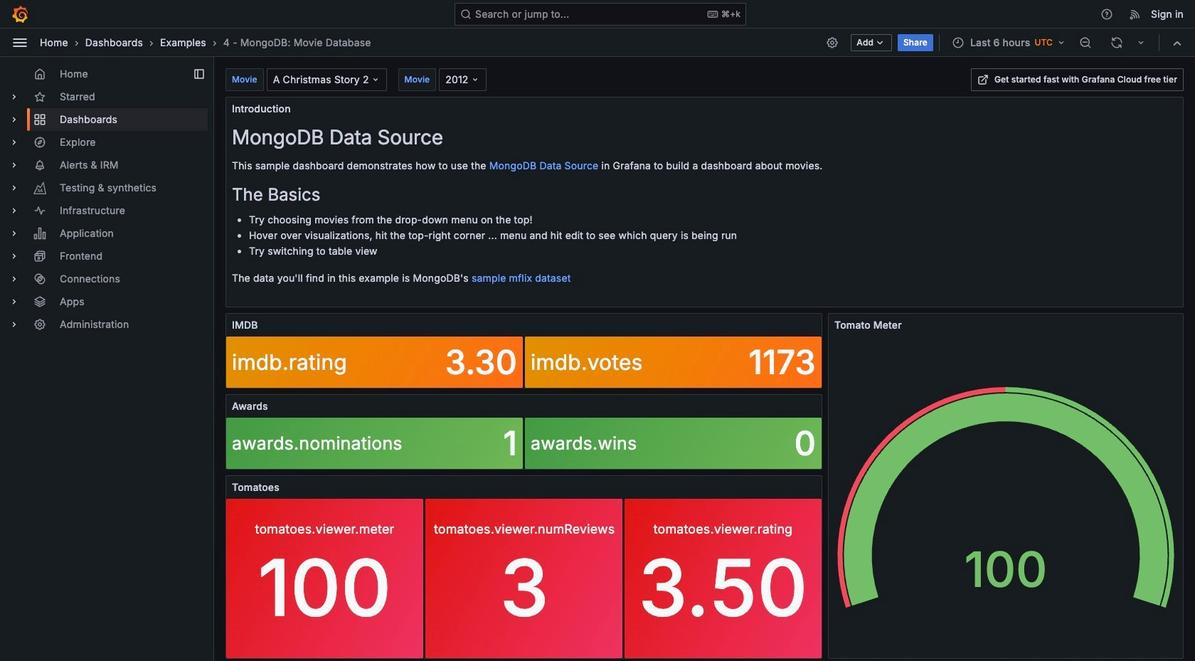 Task type: vqa. For each thing, say whether or not it's contained in the screenshot.
Legend Values field property editor element
no



Task type: describe. For each thing, give the bounding box(es) containing it.
news image
[[1130, 7, 1142, 20]]

navigation element
[[0, 57, 214, 347]]

expand section testing & synthetics image
[[9, 182, 20, 194]]

expand section application image
[[9, 228, 20, 239]]

expand section starred image
[[9, 91, 20, 102]]

close menu image
[[11, 34, 28, 51]]



Task type: locate. For each thing, give the bounding box(es) containing it.
expand section infrastructure image
[[9, 205, 20, 216]]

expand section administration image
[[9, 319, 20, 330]]

expand section apps image
[[9, 296, 20, 307]]

refresh dashboard image
[[1111, 36, 1124, 49]]

expand section dashboards image
[[9, 114, 20, 125]]

auto refresh turned off. choose refresh time interval image
[[1136, 37, 1147, 48]]

expand section explore image
[[9, 137, 20, 148]]

expand section frontend image
[[9, 251, 20, 262]]

zoom out time range image
[[1080, 36, 1092, 49]]

grafana image
[[11, 5, 28, 22]]

expand section alerts & irm image
[[9, 159, 20, 171]]

dashboard settings image
[[827, 36, 839, 49]]

help image
[[1101, 7, 1114, 20]]

undock menu image
[[194, 68, 205, 80]]

expand section connections image
[[9, 273, 20, 285]]



